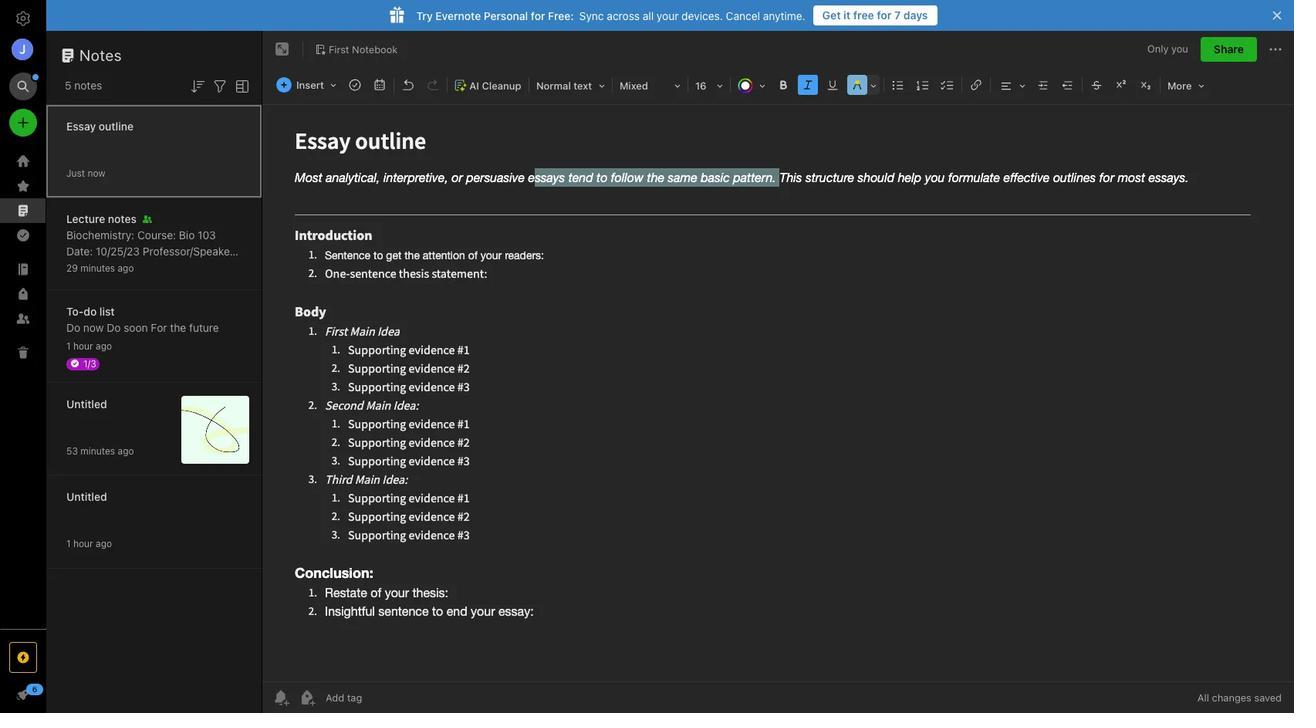 Task type: locate. For each thing, give the bounding box(es) containing it.
hour
[[73, 340, 93, 352], [73, 538, 93, 549]]

now down to-do list
[[83, 321, 104, 334]]

7
[[895, 8, 901, 22]]

is right the ion
[[124, 277, 132, 290]]

thumbnail image
[[181, 396, 249, 464]]

outline
[[99, 119, 134, 132]]

0 vertical spatial notes
[[80, 46, 122, 64]]

for left 7 in the right top of the page
[[877, 8, 892, 22]]

changes
[[1212, 692, 1252, 704]]

1 vertical spatial notes
[[157, 261, 186, 274]]

1 do from the left
[[66, 321, 80, 334]]

days
[[904, 8, 928, 22]]

ion
[[106, 277, 121, 290]]

0 vertical spatial now
[[88, 167, 105, 179]]

Sort options field
[[188, 76, 207, 96]]

summary
[[135, 277, 182, 290]]

notes
[[80, 46, 122, 64], [157, 261, 186, 274]]

1 horizontal spatial is
[[218, 261, 226, 274]]

ai cleanup
[[470, 80, 521, 92]]

6
[[32, 685, 37, 694]]

notes up 5 notes
[[80, 46, 122, 64]]

add filters image
[[211, 77, 229, 96]]

1 1 from the top
[[66, 340, 71, 352]]

untitled down 53 minutes ago
[[66, 490, 107, 503]]

cleanup
[[482, 80, 521, 92]]

1 vertical spatial hour
[[73, 538, 93, 549]]

1 vertical spatial now
[[83, 321, 104, 334]]

first notebook
[[329, 43, 398, 55]]

what
[[189, 261, 215, 274]]

untitled down 1/3
[[66, 397, 107, 410]]

notes up summary
[[157, 261, 186, 274]]

list
[[99, 305, 115, 318]]

1 vertical spatial 1
[[66, 538, 71, 549]]

16
[[695, 80, 707, 92]]

is
[[218, 261, 226, 274], [124, 277, 132, 290]]

biochemistry: course: bio 103 date: 10/25/23 professor/speaker: dr. zot questions notes what is an ion? an ion is summary class notes
[[66, 228, 241, 306]]

1 vertical spatial minutes
[[81, 445, 115, 457]]

date:
[[66, 244, 93, 257]]

1 vertical spatial 1 hour ago
[[66, 538, 112, 549]]

more
[[1168, 80, 1192, 92]]

italic image
[[797, 74, 819, 96]]

Font family field
[[614, 74, 686, 96]]

do
[[84, 305, 97, 318]]

notes down ion? on the top left of the page
[[66, 293, 94, 306]]

53
[[66, 445, 78, 457]]

add tag image
[[298, 689, 316, 707]]

1 hour ago
[[66, 340, 112, 352], [66, 538, 112, 549]]

is left an
[[218, 261, 226, 274]]

53 minutes ago
[[66, 445, 134, 457]]

Font size field
[[690, 74, 729, 96]]

0 vertical spatial 1 hour ago
[[66, 340, 112, 352]]

course: bio
[[137, 228, 195, 241]]

for inside button
[[877, 8, 892, 22]]

0 vertical spatial minutes
[[80, 262, 115, 274]]

now
[[88, 167, 105, 179], [83, 321, 104, 334]]

View options field
[[229, 76, 252, 96]]

1 horizontal spatial for
[[877, 8, 892, 22]]

bulleted list image
[[888, 74, 909, 96]]

1 hour from the top
[[73, 340, 93, 352]]

0 vertical spatial is
[[218, 261, 226, 274]]

0 vertical spatial hour
[[73, 340, 93, 352]]

questions
[[103, 261, 154, 274]]

strikethrough image
[[1086, 74, 1108, 96]]

1
[[66, 340, 71, 352], [66, 538, 71, 549]]

2 vertical spatial notes
[[66, 293, 94, 306]]

share
[[1214, 42, 1244, 56]]

essay
[[66, 119, 96, 132]]

only you
[[1148, 43, 1189, 55]]

all
[[643, 9, 654, 22]]

Add tag field
[[324, 691, 440, 705]]

0 vertical spatial 1
[[66, 340, 71, 352]]

for
[[877, 8, 892, 22], [531, 9, 545, 22]]

for left free:
[[531, 9, 545, 22]]

share button
[[1201, 37, 1257, 62]]

2 for from the left
[[531, 9, 545, 22]]

minutes
[[80, 262, 115, 274], [81, 445, 115, 457]]

1 vertical spatial untitled
[[66, 490, 107, 503]]

2 minutes from the top
[[81, 445, 115, 457]]

0 vertical spatial untitled
[[66, 397, 107, 410]]

untitled for minutes
[[66, 397, 107, 410]]

for
[[151, 321, 167, 334]]

cancel
[[726, 9, 760, 22]]

first
[[329, 43, 349, 55]]

do
[[66, 321, 80, 334], [107, 321, 121, 334]]

mixed
[[620, 80, 648, 92]]

minutes for 53
[[81, 445, 115, 457]]

normal
[[536, 80, 571, 92]]

superscript image
[[1111, 74, 1132, 96]]

class
[[185, 277, 212, 290]]

29
[[66, 262, 78, 274]]

notes right 5
[[74, 79, 102, 92]]

Heading level field
[[531, 74, 611, 96]]

bold image
[[773, 74, 794, 96]]

essay outline
[[66, 119, 134, 132]]

tree
[[0, 149, 46, 628]]

1 horizontal spatial notes
[[157, 261, 186, 274]]

2 untitled from the top
[[66, 490, 107, 503]]

notes up the biochemistry:
[[108, 212, 137, 225]]

1 for from the left
[[877, 8, 892, 22]]

10/25/23
[[96, 244, 140, 257]]

notes
[[74, 79, 102, 92], [108, 212, 137, 225], [66, 293, 94, 306]]

0 horizontal spatial for
[[531, 9, 545, 22]]

insert
[[296, 79, 324, 91]]

just
[[66, 167, 85, 179]]

dr.
[[66, 261, 81, 274]]

biochemistry:
[[66, 228, 134, 241]]

1 vertical spatial is
[[124, 277, 132, 290]]

1 horizontal spatial do
[[107, 321, 121, 334]]

1 untitled from the top
[[66, 397, 107, 410]]

0 horizontal spatial notes
[[80, 46, 122, 64]]

103
[[198, 228, 216, 241]]

minutes up an
[[80, 262, 115, 274]]

do down "to-"
[[66, 321, 80, 334]]

ago
[[118, 262, 134, 274], [96, 340, 112, 352], [118, 445, 134, 457], [96, 538, 112, 549]]

text
[[574, 80, 592, 92]]

indent image
[[1033, 74, 1054, 96]]

now right just
[[88, 167, 105, 179]]

do down list
[[107, 321, 121, 334]]

Note Editor text field
[[262, 105, 1294, 682]]

minutes right 53
[[81, 445, 115, 457]]

untitled
[[66, 397, 107, 410], [66, 490, 107, 503]]

note window element
[[262, 31, 1294, 713]]

calendar event image
[[369, 74, 391, 96]]

saved
[[1255, 692, 1282, 704]]

1 minutes from the top
[[80, 262, 115, 274]]

zot
[[83, 261, 100, 274]]

0 horizontal spatial do
[[66, 321, 80, 334]]

all
[[1198, 692, 1210, 704]]

0 vertical spatial notes
[[74, 79, 102, 92]]

1 vertical spatial notes
[[108, 212, 137, 225]]

account image
[[12, 39, 33, 60]]



Task type: describe. For each thing, give the bounding box(es) containing it.
get
[[823, 8, 841, 22]]

all changes saved
[[1198, 692, 1282, 704]]

More field
[[1162, 74, 1210, 96]]

only
[[1148, 43, 1169, 55]]

upgrade image
[[14, 648, 32, 667]]

now for just
[[88, 167, 105, 179]]

now for do
[[83, 321, 104, 334]]

notes for lecture notes
[[108, 212, 137, 225]]

it
[[844, 8, 851, 22]]

more actions image
[[1267, 40, 1285, 59]]

expand note image
[[273, 40, 292, 59]]

professor/speaker:
[[143, 244, 237, 257]]

Font color field
[[732, 74, 771, 96]]

Insert field
[[272, 74, 342, 96]]

sync
[[579, 9, 604, 22]]

notes inside biochemistry: course: bio 103 date: 10/25/23 professor/speaker: dr. zot questions notes what is an ion? an ion is summary class notes
[[157, 261, 186, 274]]

settings image
[[14, 9, 32, 28]]

insert link image
[[966, 74, 987, 96]]

task image
[[344, 74, 366, 96]]

29 minutes ago
[[66, 262, 134, 274]]

try
[[416, 9, 433, 22]]

to-do list
[[66, 305, 115, 318]]

Account field
[[0, 34, 46, 65]]

devices.
[[682, 9, 723, 22]]

0 horizontal spatial is
[[124, 277, 132, 290]]

5 notes
[[65, 79, 102, 92]]

just now
[[66, 167, 105, 179]]

to-
[[66, 305, 84, 318]]

Highlight field
[[845, 74, 882, 96]]

More actions field
[[1267, 37, 1285, 62]]

2 hour from the top
[[73, 538, 93, 549]]

lecture notes
[[66, 212, 137, 225]]

lecture
[[66, 212, 105, 225]]

free:
[[548, 9, 574, 22]]

minutes for 29
[[80, 262, 115, 274]]

Add filters field
[[211, 76, 229, 96]]

evernote
[[436, 9, 481, 22]]

try evernote personal for free: sync across all your devices. cancel anytime.
[[416, 9, 806, 22]]

free
[[854, 8, 874, 22]]

untitled for hour
[[66, 490, 107, 503]]

ai
[[470, 80, 479, 92]]

1 1 hour ago from the top
[[66, 340, 112, 352]]

for for 7
[[877, 8, 892, 22]]

click to expand image
[[40, 685, 51, 703]]

ion?
[[66, 277, 87, 290]]

normal text
[[536, 80, 592, 92]]

underline image
[[822, 74, 844, 96]]

get it free for 7 days
[[823, 8, 928, 22]]

Help and Learning task checklist field
[[0, 682, 46, 707]]

future
[[189, 321, 219, 334]]

an
[[229, 261, 241, 274]]

Alignment field
[[993, 74, 1031, 96]]

get it free for 7 days button
[[813, 5, 937, 25]]

2 1 from the top
[[66, 538, 71, 549]]

outdent image
[[1057, 74, 1079, 96]]

5
[[65, 79, 71, 92]]

1/3
[[83, 358, 96, 369]]

for for free:
[[531, 9, 545, 22]]

soon
[[124, 321, 148, 334]]

the
[[170, 321, 186, 334]]

across
[[607, 9, 640, 22]]

add a reminder image
[[272, 689, 290, 707]]

notes for 5 notes
[[74, 79, 102, 92]]

do now do soon for the future
[[66, 321, 219, 334]]

first notebook button
[[310, 39, 403, 60]]

subscript image
[[1135, 74, 1157, 96]]

an
[[90, 277, 103, 290]]

home image
[[14, 152, 32, 171]]

notes inside biochemistry: course: bio 103 date: 10/25/23 professor/speaker: dr. zot questions notes what is an ion? an ion is summary class notes
[[66, 293, 94, 306]]

you
[[1172, 43, 1189, 55]]

undo image
[[397, 74, 419, 96]]

personal
[[484, 9, 528, 22]]

2 1 hour ago from the top
[[66, 538, 112, 549]]

numbered list image
[[912, 74, 934, 96]]

anytime.
[[763, 9, 806, 22]]

ai cleanup button
[[449, 74, 527, 96]]

2 do from the left
[[107, 321, 121, 334]]

notebook
[[352, 43, 398, 55]]

checklist image
[[937, 74, 959, 96]]

your
[[657, 9, 679, 22]]



Task type: vqa. For each thing, say whether or not it's contained in the screenshot.
Tasks button
no



